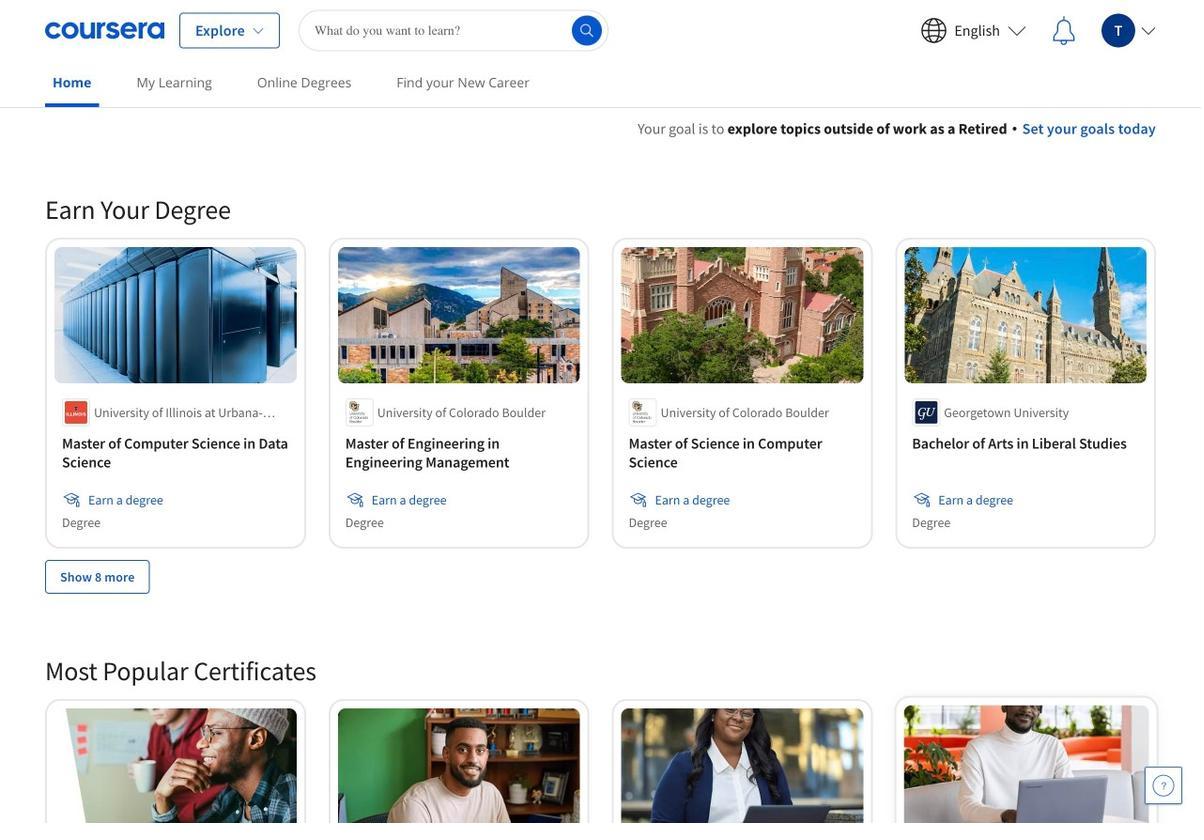 Task type: locate. For each thing, give the bounding box(es) containing it.
most popular certificates collection element
[[34, 624, 1168, 823]]

help center image
[[1153, 774, 1175, 797]]

None search field
[[299, 10, 609, 51]]

main content
[[0, 95, 1202, 823]]



Task type: vqa. For each thing, say whether or not it's contained in the screenshot.
Vanderbilt
no



Task type: describe. For each thing, give the bounding box(es) containing it.
earn your degree collection element
[[34, 163, 1168, 624]]

What do you want to learn? text field
[[299, 10, 609, 51]]

coursera image
[[45, 16, 164, 46]]



